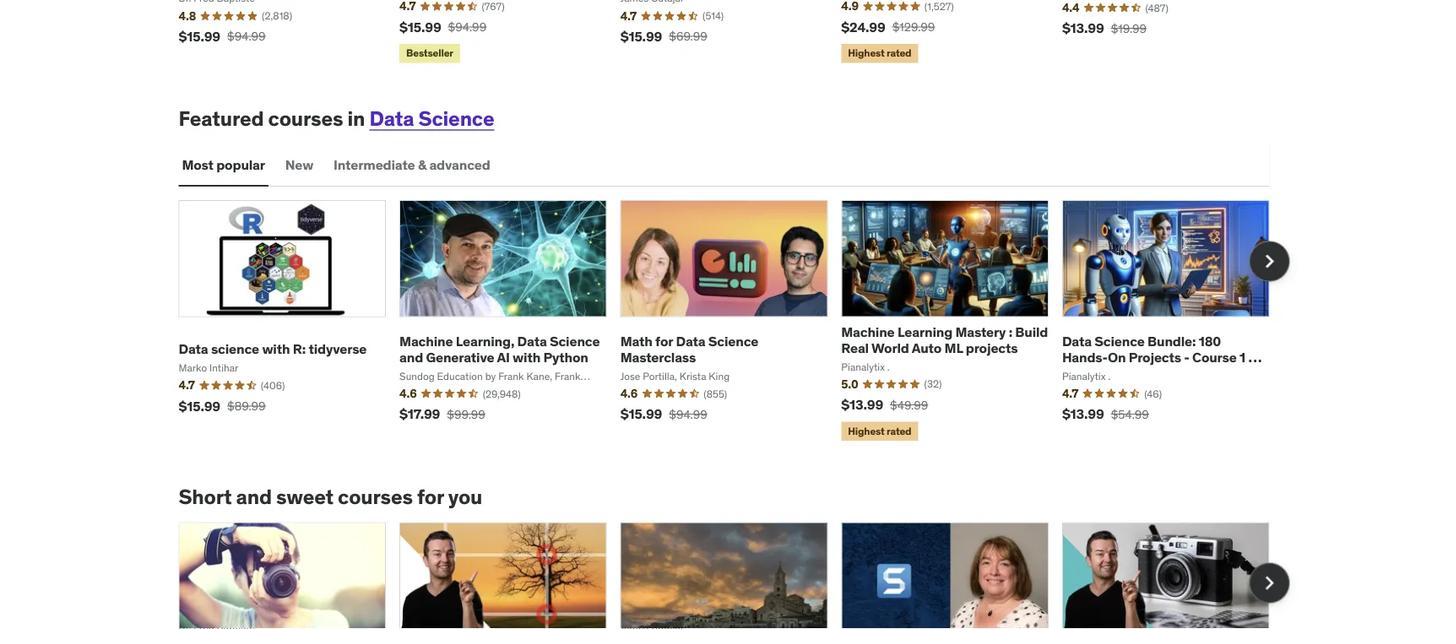 Task type: describe. For each thing, give the bounding box(es) containing it.
data science link
[[369, 106, 494, 131]]

course
[[1192, 349, 1237, 366]]

data science bundle: 180 hands-on projects - course 1 of 3
[[1062, 332, 1261, 382]]

math
[[620, 332, 652, 350]]

intermediate
[[334, 156, 415, 173]]

math for data science masterclass
[[620, 332, 758, 366]]

data inside machine learning, data science and generative ai with python
[[517, 332, 547, 350]]

science inside "data science bundle: 180 hands-on projects - course 1 of 3"
[[1095, 332, 1145, 350]]

data inside "data science bundle: 180 hands-on projects - course 1 of 3"
[[1062, 332, 1092, 350]]

:
[[1009, 323, 1012, 340]]

0 horizontal spatial with
[[262, 340, 290, 358]]

bundle:
[[1148, 332, 1196, 350]]

tidyverse
[[309, 340, 367, 358]]

build
[[1015, 323, 1048, 340]]

machine learning mastery : build real world auto ml projects
[[841, 323, 1048, 356]]

real
[[841, 339, 869, 356]]

new button
[[282, 145, 317, 185]]

featured
[[179, 106, 264, 131]]

in
[[347, 106, 365, 131]]

most
[[182, 156, 213, 173]]

3
[[1062, 365, 1070, 382]]

most popular button
[[179, 145, 268, 185]]

1
[[1240, 349, 1245, 366]]

0 vertical spatial courses
[[268, 106, 343, 131]]

next image
[[1256, 248, 1283, 275]]

data science with r: tidyverse link
[[179, 340, 367, 358]]

generative
[[426, 349, 494, 366]]

and inside machine learning, data science and generative ai with python
[[399, 349, 423, 366]]

180
[[1199, 332, 1221, 350]]

&
[[418, 156, 426, 173]]

2 carousel element from the top
[[179, 522, 1290, 629]]

short
[[179, 484, 232, 509]]

data right in on the top left of the page
[[369, 106, 414, 131]]

science inside math for data science masterclass
[[708, 332, 758, 350]]

auto
[[912, 339, 942, 356]]

world
[[871, 339, 909, 356]]

science
[[211, 340, 259, 358]]



Task type: locate. For each thing, give the bounding box(es) containing it.
learning,
[[456, 332, 514, 350]]

machine for real
[[841, 323, 895, 340]]

masterclass
[[620, 349, 696, 366]]

1 vertical spatial and
[[236, 484, 272, 509]]

1 carousel element from the top
[[179, 200, 1290, 444]]

data right math
[[676, 332, 705, 350]]

hands-
[[1062, 349, 1108, 366]]

machine learning, data science and generative ai with python link
[[399, 332, 600, 366]]

popular
[[216, 156, 265, 173]]

1 horizontal spatial and
[[399, 349, 423, 366]]

intermediate & advanced
[[334, 156, 490, 173]]

0 vertical spatial for
[[655, 332, 673, 350]]

machine learning, data science and generative ai with python
[[399, 332, 600, 366]]

1 horizontal spatial for
[[655, 332, 673, 350]]

short and sweet courses for you
[[179, 484, 482, 509]]

next image
[[1256, 570, 1283, 597]]

machine inside machine learning mastery : build real world auto ml projects
[[841, 323, 895, 340]]

-
[[1184, 349, 1189, 366]]

courses
[[268, 106, 343, 131], [338, 484, 413, 509]]

machine left learning,
[[399, 332, 453, 350]]

for inside math for data science masterclass
[[655, 332, 673, 350]]

science
[[418, 106, 494, 131], [550, 332, 600, 350], [708, 332, 758, 350], [1095, 332, 1145, 350]]

projects
[[1129, 349, 1181, 366]]

0 vertical spatial and
[[399, 349, 423, 366]]

0 vertical spatial carousel element
[[179, 200, 1290, 444]]

python
[[543, 349, 588, 366]]

1 vertical spatial courses
[[338, 484, 413, 509]]

intermediate & advanced button
[[330, 145, 494, 185]]

data inside math for data science masterclass
[[676, 332, 705, 350]]

for right math
[[655, 332, 673, 350]]

new
[[285, 156, 313, 173]]

courses up new
[[268, 106, 343, 131]]

projects
[[966, 339, 1018, 356]]

with left r:
[[262, 340, 290, 358]]

and left generative
[[399, 349, 423, 366]]

ml
[[944, 339, 963, 356]]

machine learning mastery : build real world auto ml projects link
[[841, 323, 1048, 356]]

for
[[655, 332, 673, 350], [417, 484, 444, 509]]

courses right sweet
[[338, 484, 413, 509]]

machine left learning
[[841, 323, 895, 340]]

featured courses in data science
[[179, 106, 494, 131]]

1 vertical spatial carousel element
[[179, 522, 1290, 629]]

advanced
[[429, 156, 490, 173]]

data left science
[[179, 340, 208, 358]]

on
[[1108, 349, 1126, 366]]

and right the 'short'
[[236, 484, 272, 509]]

data right 'ai'
[[517, 332, 547, 350]]

1 horizontal spatial machine
[[841, 323, 895, 340]]

0 horizontal spatial for
[[417, 484, 444, 509]]

1 horizontal spatial with
[[513, 349, 540, 366]]

learning
[[897, 323, 952, 340]]

machine for generative
[[399, 332, 453, 350]]

0 horizontal spatial and
[[236, 484, 272, 509]]

machine
[[841, 323, 895, 340], [399, 332, 453, 350]]

ai
[[497, 349, 510, 366]]

of
[[1248, 349, 1261, 366]]

science inside machine learning, data science and generative ai with python
[[550, 332, 600, 350]]

and
[[399, 349, 423, 366], [236, 484, 272, 509]]

1 vertical spatial for
[[417, 484, 444, 509]]

data up the 3
[[1062, 332, 1092, 350]]

most popular
[[182, 156, 265, 173]]

data science with r: tidyverse
[[179, 340, 367, 358]]

carousel element
[[179, 200, 1290, 444], [179, 522, 1290, 629]]

data
[[369, 106, 414, 131], [517, 332, 547, 350], [676, 332, 705, 350], [1062, 332, 1092, 350], [179, 340, 208, 358]]

mastery
[[955, 323, 1006, 340]]

sweet
[[276, 484, 333, 509]]

machine inside machine learning, data science and generative ai with python
[[399, 332, 453, 350]]

math for data science masterclass link
[[620, 332, 758, 366]]

you
[[448, 484, 482, 509]]

with inside machine learning, data science and generative ai with python
[[513, 349, 540, 366]]

with right 'ai'
[[513, 349, 540, 366]]

r:
[[293, 340, 306, 358]]

0 horizontal spatial machine
[[399, 332, 453, 350]]

with
[[262, 340, 290, 358], [513, 349, 540, 366]]

carousel element containing machine learning mastery : build real world auto ml projects
[[179, 200, 1290, 444]]

for left you at bottom left
[[417, 484, 444, 509]]

data science bundle: 180 hands-on projects - course 1 of 3 link
[[1062, 332, 1262, 382]]



Task type: vqa. For each thing, say whether or not it's contained in the screenshot.
Most popular on the left top of page
yes



